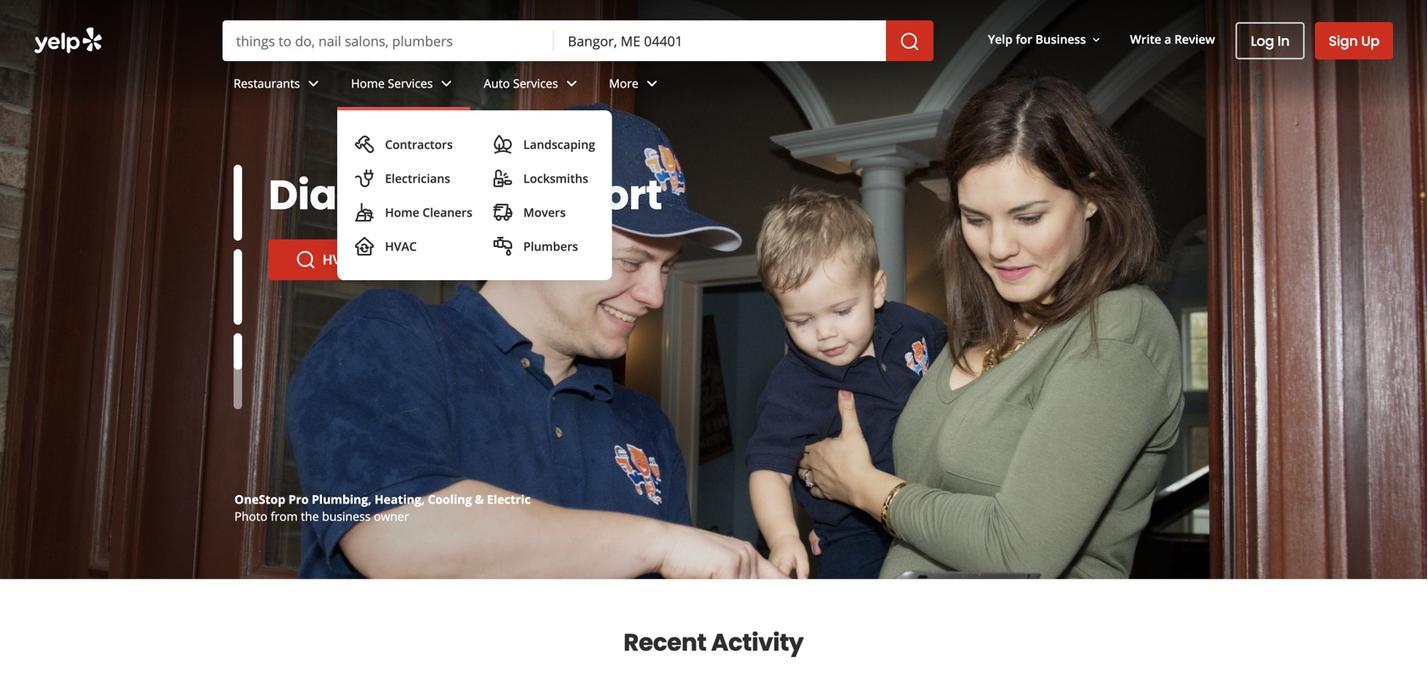 Task type: vqa. For each thing, say whether or not it's contained in the screenshot.
first See all Button from the bottom of the page
no



Task type: describe. For each thing, give the bounding box(es) containing it.
sign
[[1329, 31, 1358, 51]]

plumbers link
[[486, 229, 602, 263]]

0 vertical spatial the
[[420, 167, 488, 224]]

hvac for 24 search v2 icon
[[323, 250, 361, 269]]

a
[[1165, 31, 1172, 47]]

hvac for 24 heating cooling v2 icon at the left top of page
[[385, 238, 417, 254]]

onestop pro plumbing, heating, cooling & electric photo from the business owner
[[235, 492, 531, 525]]

business
[[322, 509, 371, 525]]

home for home cleaners
[[385, 204, 420, 221]]

landscaping link
[[486, 127, 602, 161]]

for
[[1016, 31, 1033, 47]]

up
[[357, 167, 411, 224]]

auto services
[[484, 75, 558, 91]]

photo
[[235, 509, 268, 525]]

24 chevron down v2 image for auto services
[[562, 73, 582, 94]]

&
[[475, 492, 484, 508]]

home services
[[351, 75, 433, 91]]

home cleaners link
[[348, 195, 479, 229]]

explore banner section banner
[[0, 0, 1428, 580]]

log in button
[[1236, 22, 1305, 59]]

24 contractor v2 image
[[355, 134, 375, 155]]

business categories element
[[220, 61, 1394, 280]]

landscaping
[[524, 136, 595, 153]]

24 search v2 image
[[296, 250, 316, 270]]

heating,
[[375, 492, 425, 508]]

24 chevron down v2 image for more
[[642, 73, 663, 94]]

plumbing,
[[312, 492, 372, 508]]

1 select slide image from the top
[[234, 165, 242, 241]]

onestop pro plumbing, heating, cooling & electric link
[[235, 492, 531, 508]]

the inside "onestop pro plumbing, heating, cooling & electric photo from the business owner"
[[301, 509, 319, 525]]

yelp for business button
[[982, 24, 1110, 55]]

log
[[1251, 31, 1275, 51]]

plumbers
[[524, 238, 578, 254]]

hvac link down "home cleaners"
[[348, 229, 479, 263]]

electric
[[487, 492, 531, 508]]

24 locksmith v2 image
[[493, 168, 513, 189]]

restaurants
[[234, 75, 300, 91]]

auto
[[484, 75, 510, 91]]

comfort
[[496, 167, 662, 224]]

more
[[609, 75, 639, 91]]

24 chevron down v2 image for home services
[[436, 73, 457, 94]]

log in
[[1251, 31, 1290, 51]]

24 electrician v2 image
[[355, 168, 375, 189]]

services for home services
[[388, 75, 433, 91]]

recent
[[624, 626, 707, 660]]

more link
[[596, 61, 676, 110]]

from
[[271, 509, 298, 525]]

3 select slide image from the top
[[234, 296, 242, 372]]

locksmiths link
[[486, 161, 602, 195]]

pro
[[289, 492, 309, 508]]

home cleaners
[[385, 204, 473, 221]]



Task type: locate. For each thing, give the bounding box(es) containing it.
write
[[1131, 31, 1162, 47]]

24 chevron down v2 image
[[436, 73, 457, 94], [562, 73, 582, 94]]

24 landscaping v2 image
[[493, 134, 513, 155]]

0 horizontal spatial services
[[388, 75, 433, 91]]

None search field
[[0, 0, 1428, 280]]

write a review link
[[1124, 24, 1222, 54]]

locksmiths
[[524, 170, 588, 187]]

electricians link
[[348, 161, 479, 195]]

home down electricians link
[[385, 204, 420, 221]]

home for home services
[[351, 75, 385, 91]]

1 horizontal spatial services
[[513, 75, 558, 91]]

1 services from the left
[[388, 75, 433, 91]]

activity
[[711, 626, 804, 660]]

contractors
[[385, 136, 453, 153]]

None search field
[[223, 20, 937, 61]]

in
[[1278, 31, 1290, 51]]

none search field containing log in
[[0, 0, 1428, 280]]

2 24 chevron down v2 image from the left
[[642, 73, 663, 94]]

0 horizontal spatial none field
[[236, 31, 541, 50]]

review
[[1175, 31, 1216, 47]]

write a review
[[1131, 31, 1216, 47]]

none search field inside explore banner section banner
[[223, 20, 937, 61]]

24 plumbers v2 image
[[493, 236, 513, 257]]

0 horizontal spatial the
[[301, 509, 319, 525]]

1 horizontal spatial hvac
[[385, 238, 417, 254]]

2 services from the left
[[513, 75, 558, 91]]

24 moving v2 image
[[493, 202, 513, 223]]

select slide image
[[234, 165, 242, 241], [234, 249, 242, 325], [234, 296, 242, 372]]

search image
[[900, 32, 920, 52]]

up
[[1362, 31, 1380, 51]]

auto services link
[[470, 61, 596, 110]]

1 horizontal spatial none field
[[568, 31, 873, 50]]

24 home cleaning v2 image
[[355, 202, 375, 223]]

1 horizontal spatial 24 chevron down v2 image
[[562, 73, 582, 94]]

home services link
[[338, 61, 470, 110]]

hvac inside business categories element
[[385, 238, 417, 254]]

onestop
[[235, 492, 285, 508]]

Near text field
[[568, 31, 873, 50]]

0 horizontal spatial hvac
[[323, 250, 361, 269]]

dial up the comfort
[[269, 167, 662, 224]]

1 vertical spatial home
[[385, 204, 420, 221]]

1 vertical spatial the
[[301, 509, 319, 525]]

services for auto services
[[513, 75, 558, 91]]

16 chevron down v2 image
[[1090, 33, 1103, 47]]

24 chevron down v2 image inside restaurants link
[[304, 73, 324, 94]]

2 select slide image from the top
[[234, 249, 242, 325]]

hvac right 24 search v2 icon
[[323, 250, 361, 269]]

0 horizontal spatial home
[[351, 75, 385, 91]]

2 24 chevron down v2 image from the left
[[562, 73, 582, 94]]

yelp for business
[[988, 31, 1086, 47]]

24 chevron down v2 image
[[304, 73, 324, 94], [642, 73, 663, 94]]

electricians
[[385, 170, 450, 187]]

0 horizontal spatial 24 chevron down v2 image
[[304, 73, 324, 94]]

owner
[[374, 509, 409, 525]]

none field find
[[236, 31, 541, 50]]

menu
[[338, 110, 612, 280]]

2 none field from the left
[[568, 31, 873, 50]]

None field
[[236, 31, 541, 50], [568, 31, 873, 50]]

1 24 chevron down v2 image from the left
[[304, 73, 324, 94]]

1 horizontal spatial the
[[420, 167, 488, 224]]

0 horizontal spatial 24 chevron down v2 image
[[436, 73, 457, 94]]

none field near
[[568, 31, 873, 50]]

24 chevron down v2 image right restaurants
[[304, 73, 324, 94]]

home down find text box
[[351, 75, 385, 91]]

hvac down home cleaners 'link'
[[385, 238, 417, 254]]

24 chevron down v2 image right more on the top left
[[642, 73, 663, 94]]

home
[[351, 75, 385, 91], [385, 204, 420, 221]]

recent activity
[[624, 626, 804, 660]]

hvac
[[385, 238, 417, 254], [323, 250, 361, 269]]

24 heating cooling v2 image
[[355, 236, 375, 257]]

24 chevron down v2 image for restaurants
[[304, 73, 324, 94]]

restaurants link
[[220, 61, 338, 110]]

menu containing contractors
[[338, 110, 612, 280]]

24 chevron down v2 image inside the 'home services' link
[[436, 73, 457, 94]]

24 chevron down v2 image inside "more" link
[[642, 73, 663, 94]]

hvac link
[[348, 229, 479, 263], [269, 240, 388, 280]]

movers link
[[486, 195, 602, 229]]

services
[[388, 75, 433, 91], [513, 75, 558, 91]]

24 chevron down v2 image inside auto services link
[[562, 73, 582, 94]]

dial
[[269, 167, 349, 224]]

1 none field from the left
[[236, 31, 541, 50]]

1 horizontal spatial 24 chevron down v2 image
[[642, 73, 663, 94]]

services down find "field"
[[388, 75, 433, 91]]

the
[[420, 167, 488, 224], [301, 509, 319, 525]]

0 vertical spatial home
[[351, 75, 385, 91]]

menu inside business categories element
[[338, 110, 612, 280]]

24 chevron down v2 image right auto services
[[562, 73, 582, 94]]

contractors link
[[348, 127, 479, 161]]

services right auto
[[513, 75, 558, 91]]

cooling
[[428, 492, 472, 508]]

24 chevron down v2 image left auto
[[436, 73, 457, 94]]

cleaners
[[423, 204, 473, 221]]

home inside 'link'
[[385, 204, 420, 221]]

sign up
[[1329, 31, 1380, 51]]

movers
[[524, 204, 566, 221]]

1 horizontal spatial home
[[385, 204, 420, 221]]

hvac link down the 24 home cleaning v2 image
[[269, 240, 388, 280]]

Find text field
[[236, 31, 541, 50]]

1 24 chevron down v2 image from the left
[[436, 73, 457, 94]]

sign up button
[[1316, 22, 1394, 59]]

business
[[1036, 31, 1086, 47]]

yelp
[[988, 31, 1013, 47]]



